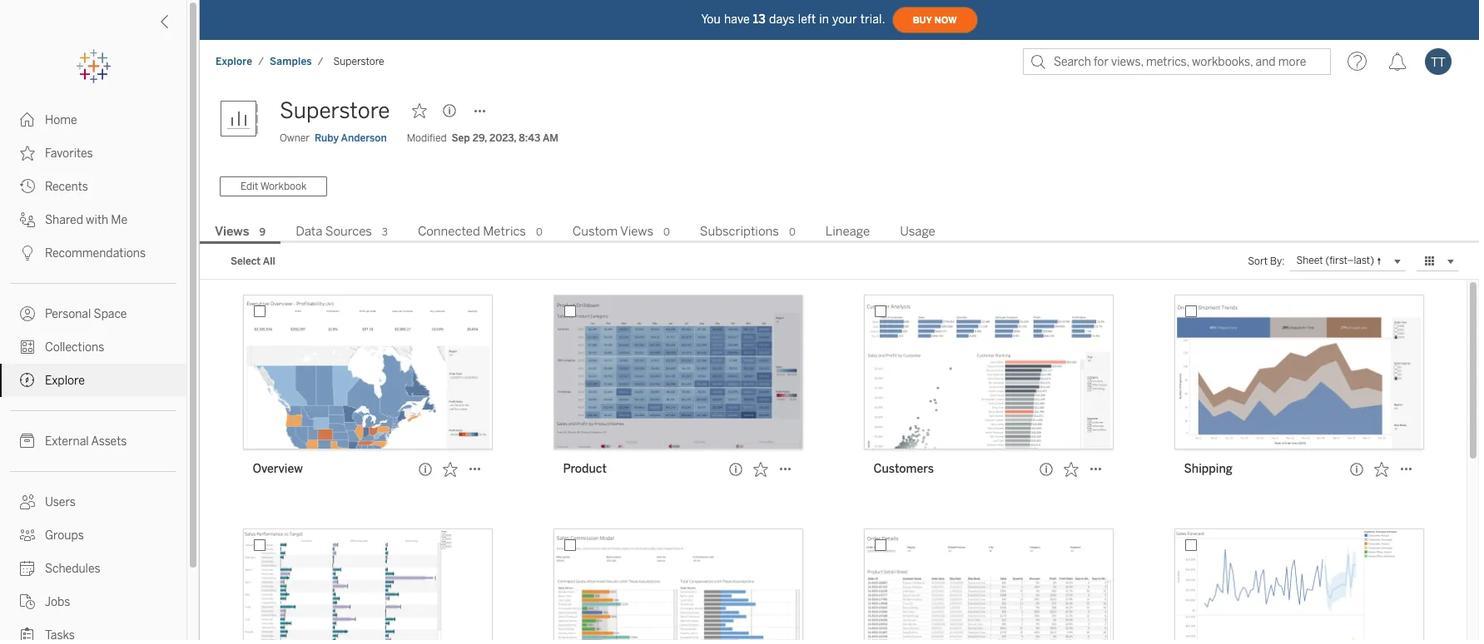 Task type: describe. For each thing, give the bounding box(es) containing it.
assets
[[91, 435, 127, 449]]

subscriptions
[[700, 224, 779, 239]]

owner ruby anderson
[[280, 132, 387, 144]]

shipping
[[1184, 462, 1233, 476]]

edit workbook button
[[220, 176, 327, 196]]

edit
[[241, 181, 258, 192]]

overview
[[253, 462, 303, 476]]

29,
[[473, 132, 487, 144]]

superstore inside "main content"
[[280, 97, 390, 124]]

grid view image
[[1423, 254, 1438, 269]]

2 / from the left
[[318, 56, 324, 67]]

13
[[753, 12, 766, 26]]

anderson
[[341, 132, 387, 144]]

recommendations link
[[0, 236, 187, 270]]

groups link
[[0, 519, 187, 552]]

by:
[[1270, 256, 1285, 267]]

shared
[[45, 213, 83, 227]]

owner
[[280, 132, 310, 144]]

sub-spaces tab list
[[200, 222, 1480, 244]]

recommendations
[[45, 246, 146, 261]]

main navigation. press the up and down arrow keys to access links. element
[[0, 103, 187, 640]]

edit workbook
[[241, 181, 307, 192]]

modified
[[407, 132, 447, 144]]

by text only_f5he34f image for schedules
[[20, 561, 35, 576]]

3 0 from the left
[[789, 226, 796, 238]]

by text only_f5he34f image for collections
[[20, 340, 35, 355]]

by text only_f5he34f image for favorites
[[20, 146, 35, 161]]

recents link
[[0, 170, 187, 203]]

by text only_f5he34f image for recommendations
[[20, 246, 35, 261]]

users
[[45, 495, 76, 510]]

external assets link
[[0, 425, 187, 458]]

home link
[[0, 103, 187, 137]]

workbook image
[[220, 94, 270, 144]]

workbook
[[260, 181, 307, 192]]

recents
[[45, 180, 88, 194]]

2 views from the left
[[620, 224, 654, 239]]

buy
[[913, 15, 932, 25]]

select all button
[[220, 251, 286, 271]]

usage
[[900, 224, 936, 239]]

samples
[[270, 56, 312, 67]]

by text only_f5he34f image for shared with me
[[20, 212, 35, 227]]

favorites
[[45, 147, 93, 161]]

with
[[86, 213, 108, 227]]

buy now button
[[892, 7, 978, 33]]

by text only_f5he34f image for recents
[[20, 179, 35, 194]]

users link
[[0, 485, 187, 519]]

all
[[263, 256, 275, 267]]

connected
[[418, 224, 480, 239]]

1 views from the left
[[215, 224, 249, 239]]

jobs link
[[0, 585, 187, 619]]

9 by text only_f5he34f image from the top
[[20, 628, 35, 640]]

ruby
[[315, 132, 339, 144]]

by text only_f5he34f image for external assets
[[20, 434, 35, 449]]

me
[[111, 213, 128, 227]]

3
[[382, 226, 388, 238]]

have
[[724, 12, 750, 26]]

data sources
[[296, 224, 372, 239]]

modified sep 29, 2023, 8:43 am
[[407, 132, 559, 144]]

by text only_f5he34f image for explore
[[20, 373, 35, 388]]

sort
[[1248, 256, 1268, 267]]

by text only_f5he34f image for personal space
[[20, 306, 35, 321]]

collections link
[[0, 331, 187, 364]]

sources
[[325, 224, 372, 239]]



Task type: locate. For each thing, give the bounding box(es) containing it.
1 / from the left
[[258, 56, 264, 67]]

explore for explore
[[45, 374, 85, 388]]

by text only_f5he34f image left groups
[[20, 528, 35, 543]]

by text only_f5he34f image down collections link
[[20, 373, 35, 388]]

1 horizontal spatial 0
[[664, 226, 670, 238]]

explore link left samples
[[215, 55, 253, 68]]

days
[[769, 12, 795, 26]]

by text only_f5he34f image left schedules
[[20, 561, 35, 576]]

by text only_f5he34f image left personal
[[20, 306, 35, 321]]

2 horizontal spatial 0
[[789, 226, 796, 238]]

0 horizontal spatial 0
[[536, 226, 543, 238]]

custom
[[573, 224, 618, 239]]

you have 13 days left in your trial.
[[701, 12, 886, 26]]

ruby anderson link
[[315, 131, 387, 146]]

by text only_f5he34f image
[[20, 112, 35, 127], [20, 246, 35, 261], [20, 373, 35, 388], [20, 434, 35, 449], [20, 495, 35, 510], [20, 528, 35, 543], [20, 561, 35, 576], [20, 595, 35, 609], [20, 628, 35, 640]]

by text only_f5he34f image inside groups link
[[20, 528, 35, 543]]

0 right the custom views
[[664, 226, 670, 238]]

am
[[543, 132, 559, 144]]

by text only_f5he34f image left users
[[20, 495, 35, 510]]

personal
[[45, 307, 91, 321]]

1 vertical spatial superstore
[[280, 97, 390, 124]]

by text only_f5he34f image inside schedules 'link'
[[20, 561, 35, 576]]

8 by text only_f5he34f image from the top
[[20, 595, 35, 609]]

0 horizontal spatial explore
[[45, 374, 85, 388]]

explore link
[[215, 55, 253, 68], [0, 364, 187, 397]]

metrics
[[483, 224, 526, 239]]

space
[[94, 307, 127, 321]]

0 vertical spatial superstore
[[334, 56, 384, 67]]

/ right samples
[[318, 56, 324, 67]]

groups
[[45, 529, 84, 543]]

0
[[536, 226, 543, 238], [664, 226, 670, 238], [789, 226, 796, 238]]

superstore element
[[329, 56, 389, 67]]

by text only_f5he34f image inside favorites link
[[20, 146, 35, 161]]

shared with me
[[45, 213, 128, 227]]

customers
[[874, 462, 934, 476]]

by text only_f5he34f image left external at left
[[20, 434, 35, 449]]

by text only_f5he34f image inside jobs link
[[20, 595, 35, 609]]

product
[[563, 462, 607, 476]]

by text only_f5he34f image left shared
[[20, 212, 35, 227]]

shared with me link
[[0, 203, 187, 236]]

superstore main content
[[200, 83, 1480, 640]]

explore left samples
[[216, 56, 252, 67]]

jobs
[[45, 595, 70, 609]]

1 horizontal spatial explore link
[[215, 55, 253, 68]]

superstore up owner ruby anderson
[[280, 97, 390, 124]]

your
[[833, 12, 857, 26]]

views right custom
[[620, 224, 654, 239]]

favorites link
[[0, 137, 187, 170]]

sort by:
[[1248, 256, 1285, 267]]

6 by text only_f5he34f image from the top
[[20, 528, 35, 543]]

by text only_f5he34f image left "recommendations"
[[20, 246, 35, 261]]

personal space link
[[0, 297, 187, 331]]

1 by text only_f5he34f image from the top
[[20, 112, 35, 127]]

select
[[231, 256, 261, 267]]

0 vertical spatial explore
[[216, 56, 252, 67]]

by text only_f5he34f image inside collections link
[[20, 340, 35, 355]]

schedules
[[45, 562, 100, 576]]

0 horizontal spatial /
[[258, 56, 264, 67]]

5 by text only_f5he34f image from the top
[[20, 340, 35, 355]]

collections
[[45, 341, 104, 355]]

by text only_f5he34f image for groups
[[20, 528, 35, 543]]

connected metrics
[[418, 224, 526, 239]]

buy now
[[913, 15, 957, 25]]

by text only_f5he34f image left recents
[[20, 179, 35, 194]]

1 by text only_f5he34f image from the top
[[20, 146, 35, 161]]

by text only_f5he34f image inside the external assets "link"
[[20, 434, 35, 449]]

explore link down the collections
[[0, 364, 187, 397]]

7 by text only_f5he34f image from the top
[[20, 561, 35, 576]]

0 horizontal spatial views
[[215, 224, 249, 239]]

by text only_f5he34f image for home
[[20, 112, 35, 127]]

personal space
[[45, 307, 127, 321]]

/ left samples
[[258, 56, 264, 67]]

left
[[798, 12, 816, 26]]

by text only_f5he34f image inside recents link
[[20, 179, 35, 194]]

by text only_f5he34f image for jobs
[[20, 595, 35, 609]]

in
[[819, 12, 829, 26]]

1 vertical spatial explore
[[45, 374, 85, 388]]

0 vertical spatial explore link
[[215, 55, 253, 68]]

0 right metrics
[[536, 226, 543, 238]]

by text only_f5he34f image inside shared with me link
[[20, 212, 35, 227]]

by text only_f5he34f image for users
[[20, 495, 35, 510]]

2 0 from the left
[[664, 226, 670, 238]]

custom views
[[573, 224, 654, 239]]

by text only_f5he34f image left home
[[20, 112, 35, 127]]

superstore
[[334, 56, 384, 67], [280, 97, 390, 124]]

3 by text only_f5he34f image from the top
[[20, 212, 35, 227]]

by text only_f5he34f image inside home link
[[20, 112, 35, 127]]

navigation panel element
[[0, 50, 187, 640]]

now
[[935, 15, 957, 25]]

by text only_f5he34f image left the collections
[[20, 340, 35, 355]]

Search for views, metrics, workbooks, and more text field
[[1023, 48, 1331, 75]]

/
[[258, 56, 264, 67], [318, 56, 324, 67]]

by text only_f5he34f image inside users link
[[20, 495, 35, 510]]

by text only_f5he34f image left favorites
[[20, 146, 35, 161]]

explore
[[216, 56, 252, 67], [45, 374, 85, 388]]

4 by text only_f5he34f image from the top
[[20, 434, 35, 449]]

superstore right samples
[[334, 56, 384, 67]]

schedules link
[[0, 552, 187, 585]]

1 vertical spatial explore link
[[0, 364, 187, 397]]

trial.
[[861, 12, 886, 26]]

2023,
[[490, 132, 517, 144]]

by text only_f5he34f image inside personal space link
[[20, 306, 35, 321]]

1 horizontal spatial explore
[[216, 56, 252, 67]]

external assets
[[45, 435, 127, 449]]

views
[[215, 224, 249, 239], [620, 224, 654, 239]]

home
[[45, 113, 77, 127]]

by text only_f5he34f image down jobs link
[[20, 628, 35, 640]]

1 0 from the left
[[536, 226, 543, 238]]

2 by text only_f5he34f image from the top
[[20, 179, 35, 194]]

by text only_f5he34f image
[[20, 146, 35, 161], [20, 179, 35, 194], [20, 212, 35, 227], [20, 306, 35, 321], [20, 340, 35, 355]]

you
[[701, 12, 721, 26]]

by text only_f5he34f image inside recommendations link
[[20, 246, 35, 261]]

2 by text only_f5he34f image from the top
[[20, 246, 35, 261]]

external
[[45, 435, 89, 449]]

explore down the collections
[[45, 374, 85, 388]]

0 for views
[[664, 226, 670, 238]]

0 for metrics
[[536, 226, 543, 238]]

0 right subscriptions
[[789, 226, 796, 238]]

data
[[296, 224, 323, 239]]

views left the 9 on the left top
[[215, 224, 249, 239]]

0 horizontal spatial explore link
[[0, 364, 187, 397]]

9
[[259, 226, 266, 238]]

8:43
[[519, 132, 541, 144]]

1 horizontal spatial views
[[620, 224, 654, 239]]

1 horizontal spatial /
[[318, 56, 324, 67]]

4 by text only_f5he34f image from the top
[[20, 306, 35, 321]]

explore inside "main navigation. press the up and down arrow keys to access links." element
[[45, 374, 85, 388]]

samples link
[[269, 55, 313, 68]]

5 by text only_f5he34f image from the top
[[20, 495, 35, 510]]

lineage
[[826, 224, 870, 239]]

sep
[[452, 132, 470, 144]]

3 by text only_f5he34f image from the top
[[20, 373, 35, 388]]

explore / samples /
[[216, 56, 324, 67]]

explore for explore / samples /
[[216, 56, 252, 67]]

select all
[[231, 256, 275, 267]]

by text only_f5he34f image left jobs
[[20, 595, 35, 609]]



Task type: vqa. For each thing, say whether or not it's contained in the screenshot.
Data Source
no



